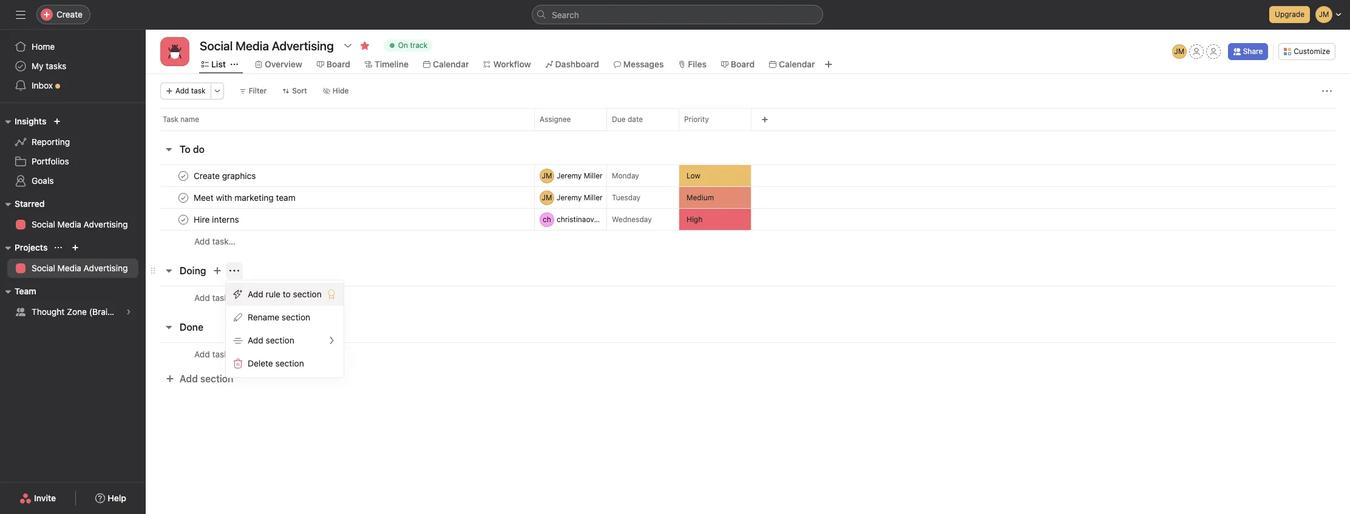 Task type: describe. For each thing, give the bounding box(es) containing it.
delete section
[[248, 358, 304, 369]]

Search tasks, projects, and more text field
[[532, 5, 823, 24]]

share button
[[1228, 43, 1268, 60]]

insights button
[[0, 114, 46, 129]]

files link
[[678, 58, 707, 71]]

share
[[1243, 47, 1263, 56]]

miller for monday
[[584, 171, 603, 180]]

3 add task… button from the top
[[194, 348, 235, 361]]

inbox
[[32, 80, 53, 90]]

ch
[[543, 215, 551, 224]]

due date
[[612, 115, 643, 124]]

customize
[[1294, 47, 1330, 56]]

row containing ch
[[146, 208, 1350, 231]]

doing button
[[180, 260, 206, 282]]

monday
[[612, 171, 639, 180]]

new project or portfolio image
[[72, 244, 79, 251]]

task
[[191, 86, 206, 95]]

list
[[211, 59, 226, 69]]

files
[[688, 59, 707, 69]]

track
[[410, 41, 428, 50]]

section right delete
[[275, 358, 304, 369]]

priority
[[684, 115, 709, 124]]

completed image
[[176, 212, 191, 227]]

add task… for first add task… button from the bottom of the page
[[194, 349, 235, 359]]

add inside menu item
[[248, 289, 263, 299]]

social for social media advertising 'link' in the projects element
[[32, 263, 55, 273]]

timeline link
[[365, 58, 409, 71]]

to
[[283, 289, 291, 299]]

filter button
[[234, 83, 272, 100]]

add up add section 'button'
[[194, 349, 210, 359]]

starred element
[[0, 193, 146, 237]]

zone
[[67, 307, 87, 317]]

on
[[398, 41, 408, 50]]

portfolios
[[32, 156, 69, 166]]

medium button
[[679, 187, 751, 208]]

add section inside 'button'
[[180, 373, 233, 384]]

completed checkbox for monday
[[176, 168, 191, 183]]

calendar for 2nd calendar link from the left
[[779, 59, 815, 69]]

calendar for 2nd calendar link from right
[[433, 59, 469, 69]]

timeline
[[375, 59, 409, 69]]

add a task to this section image
[[212, 266, 222, 276]]

advertising for social media advertising 'link' within the starred element
[[84, 219, 128, 229]]

dashboard link
[[546, 58, 599, 71]]

projects button
[[0, 240, 48, 255]]

date
[[628, 115, 643, 124]]

to do button
[[180, 138, 205, 160]]

1 horizontal spatial more actions image
[[1322, 86, 1332, 96]]

add inside add section 'button'
[[180, 373, 198, 384]]

insights element
[[0, 110, 146, 193]]

add rule to section menu item
[[226, 283, 343, 306]]

help button
[[88, 488, 134, 509]]

social media advertising for social media advertising 'link' within the starred element
[[32, 219, 128, 229]]

done
[[180, 322, 203, 333]]

overview link
[[255, 58, 302, 71]]

teams element
[[0, 280, 165, 324]]

create
[[56, 9, 83, 19]]

section down rename section
[[266, 335, 294, 345]]

starred
[[15, 199, 45, 209]]

add tab image
[[824, 59, 833, 69]]

tuesday
[[612, 193, 641, 202]]

to do
[[180, 144, 205, 155]]

team
[[15, 286, 36, 296]]

wednesday
[[612, 215, 652, 224]]

bug image
[[168, 44, 182, 59]]

customize button
[[1279, 43, 1336, 60]]

add up delete
[[248, 335, 263, 345]]

rename section
[[248, 312, 310, 322]]

new image
[[54, 118, 61, 125]]

task
[[163, 115, 178, 124]]

more section actions image
[[229, 266, 239, 276]]

2 add task… button from the top
[[194, 291, 235, 304]]

2 calendar link from the left
[[769, 58, 815, 71]]

name
[[180, 115, 199, 124]]

my tasks link
[[7, 56, 138, 76]]

high button
[[679, 209, 751, 230]]

overview
[[265, 59, 302, 69]]

collapse task list for this section image for done
[[164, 322, 174, 332]]

add field image
[[761, 116, 769, 123]]

jm inside button
[[1174, 47, 1185, 56]]

projects
[[15, 242, 48, 253]]

task… for add task… button in header to do tree grid
[[212, 236, 235, 246]]

social media advertising link inside starred element
[[7, 215, 138, 234]]

filter
[[249, 86, 267, 95]]

1 calendar link from the left
[[423, 58, 469, 71]]

task… for first add task… button from the bottom of the page
[[212, 349, 235, 359]]

task name
[[163, 115, 199, 124]]

workflow
[[493, 59, 531, 69]]

doing
[[180, 265, 206, 276]]

add task
[[175, 86, 206, 95]]

completed image for tuesday
[[176, 190, 191, 205]]

on track button
[[378, 37, 438, 54]]

social media advertising for social media advertising 'link' in the projects element
[[32, 263, 128, 273]]

workflow link
[[484, 58, 531, 71]]

create graphics cell
[[146, 165, 535, 187]]

jeremy miller for tuesday
[[557, 193, 603, 202]]

upgrade button
[[1270, 6, 1310, 23]]

sort
[[292, 86, 307, 95]]

done button
[[180, 316, 203, 338]]

remove from starred image
[[360, 41, 370, 50]]



Task type: vqa. For each thing, say whether or not it's contained in the screenshot.
top 2024
no



Task type: locate. For each thing, give the bounding box(es) containing it.
add task… inside header to do tree grid
[[194, 236, 235, 246]]

2 vertical spatial add task… button
[[194, 348, 235, 361]]

low
[[687, 171, 700, 180]]

hide
[[333, 86, 349, 95]]

1 jeremy from the top
[[557, 171, 582, 180]]

section inside the add rule to section menu item
[[293, 289, 322, 299]]

2 vertical spatial completed checkbox
[[176, 212, 191, 227]]

task… down hire interns text field
[[212, 236, 235, 246]]

0 vertical spatial jm
[[1174, 47, 1185, 56]]

1 horizontal spatial calendar
[[779, 59, 815, 69]]

2 calendar from the left
[[779, 59, 815, 69]]

collapse task list for this section image left done
[[164, 322, 174, 332]]

0 horizontal spatial more actions image
[[213, 87, 221, 95]]

advertising for social media advertising 'link' in the projects element
[[84, 263, 128, 273]]

calendar left "add tab" 'image'
[[779, 59, 815, 69]]

more actions image right task
[[213, 87, 221, 95]]

add task… button down add a task to this section icon
[[194, 291, 235, 304]]

1 social media advertising link from the top
[[7, 215, 138, 234]]

team button
[[0, 284, 36, 299]]

hire interns cell
[[146, 208, 535, 231]]

completed checkbox for wednesday
[[176, 212, 191, 227]]

reporting
[[32, 137, 70, 147]]

2 add task… from the top
[[194, 292, 235, 303]]

completed image up completed image
[[176, 190, 191, 205]]

advertising up teams element
[[84, 263, 128, 273]]

task… down add a task to this section image
[[212, 349, 235, 359]]

1 add task… row from the top
[[146, 230, 1350, 253]]

social for social media advertising 'link' within the starred element
[[32, 219, 55, 229]]

completed checkbox for tuesday
[[176, 190, 191, 205]]

social media advertising
[[32, 219, 128, 229], [32, 263, 128, 273]]

hide button
[[317, 83, 354, 100]]

show options image
[[343, 41, 353, 50]]

0 horizontal spatial board
[[327, 59, 350, 69]]

0 vertical spatial task…
[[212, 236, 235, 246]]

collapse task list for this section image for to do
[[164, 144, 174, 154]]

1 vertical spatial add task… row
[[146, 286, 1350, 309]]

upgrade
[[1275, 10, 1305, 19]]

on track
[[398, 41, 428, 50]]

0 vertical spatial collapse task list for this section image
[[164, 144, 174, 154]]

create button
[[36, 5, 90, 24]]

section
[[293, 289, 322, 299], [282, 312, 310, 322], [266, 335, 294, 345], [275, 358, 304, 369], [200, 373, 233, 384]]

Meet with marketing team text field
[[191, 192, 299, 204]]

tab actions image
[[231, 61, 238, 68]]

board link down the show options icon
[[317, 58, 350, 71]]

3 completed checkbox from the top
[[176, 212, 191, 227]]

1 miller from the top
[[584, 171, 603, 180]]

2 miller from the top
[[584, 193, 603, 202]]

rule
[[266, 289, 280, 299]]

None text field
[[197, 35, 337, 56]]

add task… down add a task to this section icon
[[194, 292, 235, 303]]

advertising
[[84, 219, 128, 229], [84, 263, 128, 273]]

0 vertical spatial add task… button
[[194, 235, 235, 248]]

social media advertising down new project or portfolio image
[[32, 263, 128, 273]]

2 vertical spatial task…
[[212, 349, 235, 359]]

0 horizontal spatial calendar link
[[423, 58, 469, 71]]

add task… button down add a task to this section image
[[194, 348, 235, 361]]

my tasks
[[32, 61, 66, 71]]

media up new project or portfolio image
[[57, 219, 81, 229]]

completed image down to on the left top
[[176, 168, 191, 183]]

social media advertising link
[[7, 215, 138, 234], [7, 259, 138, 278]]

2 social media advertising link from the top
[[7, 259, 138, 278]]

social media advertising inside starred element
[[32, 219, 128, 229]]

completed checkbox left hire interns text field
[[176, 212, 191, 227]]

1 horizontal spatial add section
[[248, 335, 294, 345]]

1 calendar from the left
[[433, 59, 469, 69]]

social down projects
[[32, 263, 55, 273]]

add task… down add a task to this section image
[[194, 349, 235, 359]]

1 vertical spatial add task… button
[[194, 291, 235, 304]]

calendar
[[433, 59, 469, 69], [779, 59, 815, 69]]

media
[[57, 219, 81, 229], [57, 263, 81, 273]]

my
[[32, 61, 43, 71]]

completed image inside meet with marketing team cell
[[176, 190, 191, 205]]

completed checkbox up completed image
[[176, 190, 191, 205]]

thought zone (brainstorm space)
[[32, 307, 165, 317]]

add task…
[[194, 236, 235, 246], [194, 292, 235, 303], [194, 349, 235, 359]]

see details, thought zone (brainstorm space) image
[[125, 308, 132, 316]]

1 vertical spatial media
[[57, 263, 81, 273]]

jm button
[[1172, 44, 1187, 59]]

1 add task… from the top
[[194, 236, 235, 246]]

1 horizontal spatial calendar link
[[769, 58, 815, 71]]

add section
[[248, 335, 294, 345], [180, 373, 233, 384]]

1 social from the top
[[32, 219, 55, 229]]

2 vertical spatial jm
[[542, 193, 552, 202]]

2 social from the top
[[32, 263, 55, 273]]

row
[[146, 108, 1350, 131], [160, 130, 1336, 131], [146, 165, 1350, 187], [146, 186, 1350, 209], [146, 208, 1350, 231]]

1 collapse task list for this section image from the top
[[164, 144, 174, 154]]

Completed checkbox
[[176, 168, 191, 183], [176, 190, 191, 205], [176, 212, 191, 227]]

add task… button down hire interns text field
[[194, 235, 235, 248]]

to
[[180, 144, 190, 155]]

1 vertical spatial social
[[32, 263, 55, 273]]

add down doing
[[194, 292, 210, 303]]

advertising inside projects element
[[84, 263, 128, 273]]

0 vertical spatial add task… row
[[146, 230, 1350, 253]]

calendar link left "add tab" 'image'
[[769, 58, 815, 71]]

task… inside header to do tree grid
[[212, 236, 235, 246]]

completed image for monday
[[176, 168, 191, 183]]

jm for low
[[542, 171, 552, 180]]

add inside header to do tree grid
[[194, 236, 210, 246]]

1 board from the left
[[327, 59, 350, 69]]

0 vertical spatial jeremy miller
[[557, 171, 603, 180]]

miller for tuesday
[[584, 193, 603, 202]]

2 vertical spatial add task… row
[[146, 342, 1350, 365]]

2 advertising from the top
[[84, 263, 128, 273]]

2 board link from the left
[[721, 58, 755, 71]]

add left 'rule'
[[248, 289, 263, 299]]

1 horizontal spatial board
[[731, 59, 755, 69]]

0 vertical spatial social media advertising link
[[7, 215, 138, 234]]

2 media from the top
[[57, 263, 81, 273]]

social media advertising inside projects element
[[32, 263, 128, 273]]

board link right 'files'
[[721, 58, 755, 71]]

delete
[[248, 358, 273, 369]]

1 vertical spatial jm
[[542, 171, 552, 180]]

add down done button
[[180, 373, 198, 384]]

completed checkbox inside create graphics cell
[[176, 168, 191, 183]]

0 vertical spatial advertising
[[84, 219, 128, 229]]

jm
[[1174, 47, 1185, 56], [542, 171, 552, 180], [542, 193, 552, 202]]

0 vertical spatial add section
[[248, 335, 294, 345]]

insights
[[15, 116, 46, 126]]

1 social media advertising from the top
[[32, 219, 128, 229]]

social media advertising link inside projects element
[[7, 259, 138, 278]]

goals link
[[7, 171, 138, 191]]

task… down add a task to this section icon
[[212, 292, 235, 303]]

1 vertical spatial completed image
[[176, 190, 191, 205]]

board down the show options icon
[[327, 59, 350, 69]]

high
[[687, 215, 703, 224]]

0 horizontal spatial add section
[[180, 373, 233, 384]]

2 collapse task list for this section image from the top
[[164, 322, 174, 332]]

0 vertical spatial social
[[32, 219, 55, 229]]

Hire interns text field
[[191, 213, 243, 226]]

advertising up projects element
[[84, 219, 128, 229]]

assignee
[[540, 115, 571, 124]]

social media advertising up new project or portfolio image
[[32, 219, 128, 229]]

2 task… from the top
[[212, 292, 235, 303]]

add section up delete section
[[248, 335, 294, 345]]

reporting link
[[7, 132, 138, 152]]

social down starred
[[32, 219, 55, 229]]

rename
[[248, 312, 279, 322]]

collapse task list for this section image
[[164, 266, 174, 276]]

2 completed image from the top
[[176, 190, 191, 205]]

starred button
[[0, 197, 45, 211]]

social
[[32, 219, 55, 229], [32, 263, 55, 273]]

board for first 'board' link from left
[[327, 59, 350, 69]]

completed checkbox inside meet with marketing team cell
[[176, 190, 191, 205]]

1 vertical spatial add section
[[180, 373, 233, 384]]

Create graphics text field
[[191, 170, 260, 182]]

2 completed checkbox from the top
[[176, 190, 191, 205]]

0 vertical spatial completed image
[[176, 168, 191, 183]]

1 vertical spatial social media advertising link
[[7, 259, 138, 278]]

messages
[[623, 59, 664, 69]]

global element
[[0, 30, 146, 103]]

completed checkbox inside hire interns cell
[[176, 212, 191, 227]]

medium
[[687, 193, 714, 202]]

more actions image down "customize"
[[1322, 86, 1332, 96]]

add task… for 2nd add task… button from the bottom of the page
[[194, 292, 235, 303]]

thought zone (brainstorm space) link
[[7, 302, 165, 322]]

due
[[612, 115, 626, 124]]

1 vertical spatial collapse task list for this section image
[[164, 322, 174, 332]]

media inside projects element
[[57, 263, 81, 273]]

invite
[[34, 493, 56, 503]]

help
[[108, 493, 126, 503]]

3 add task… row from the top
[[146, 342, 1350, 365]]

0 horizontal spatial calendar
[[433, 59, 469, 69]]

1 completed image from the top
[[176, 168, 191, 183]]

miller left monday
[[584, 171, 603, 180]]

3 task… from the top
[[212, 349, 235, 359]]

goals
[[32, 175, 54, 186]]

1 advertising from the top
[[84, 219, 128, 229]]

miller up ch button
[[584, 193, 603, 202]]

add
[[175, 86, 189, 95], [194, 236, 210, 246], [248, 289, 263, 299], [194, 292, 210, 303], [248, 335, 263, 345], [194, 349, 210, 359], [180, 373, 198, 384]]

show options, current sort, top image
[[55, 244, 62, 251]]

2 social media advertising from the top
[[32, 263, 128, 273]]

1 board link from the left
[[317, 58, 350, 71]]

2 add task… row from the top
[[146, 286, 1350, 309]]

section right to
[[293, 289, 322, 299]]

advertising inside starred element
[[84, 219, 128, 229]]

inbox link
[[7, 76, 138, 95]]

collapse task list for this section image left to on the left top
[[164, 144, 174, 154]]

board right 'files'
[[731, 59, 755, 69]]

add section down add a task to this section image
[[180, 373, 233, 384]]

section down to
[[282, 312, 310, 322]]

projects element
[[0, 237, 146, 280]]

1 vertical spatial add task…
[[194, 292, 235, 303]]

task… for 2nd add task… button from the bottom of the page
[[212, 292, 235, 303]]

2 jeremy miller from the top
[[557, 193, 603, 202]]

1 horizontal spatial board link
[[721, 58, 755, 71]]

list link
[[202, 58, 226, 71]]

jeremy for tuesday
[[557, 193, 582, 202]]

home link
[[7, 37, 138, 56]]

completed image
[[176, 168, 191, 183], [176, 190, 191, 205]]

completed checkbox down to on the left top
[[176, 168, 191, 183]]

2 board from the left
[[731, 59, 755, 69]]

space)
[[137, 307, 165, 317]]

(brainstorm
[[89, 307, 135, 317]]

add left task
[[175, 86, 189, 95]]

social inside starred element
[[32, 219, 55, 229]]

add inside 'add task' button
[[175, 86, 189, 95]]

1 vertical spatial task…
[[212, 292, 235, 303]]

add rule to section
[[248, 289, 322, 299]]

thought
[[32, 307, 65, 317]]

jm for medium
[[542, 193, 552, 202]]

portfolios link
[[7, 152, 138, 171]]

add task… row
[[146, 230, 1350, 253], [146, 286, 1350, 309], [146, 342, 1350, 365]]

0 vertical spatial media
[[57, 219, 81, 229]]

social media advertising link down new project or portfolio image
[[7, 259, 138, 278]]

header to do tree grid
[[146, 165, 1350, 253]]

social inside projects element
[[32, 263, 55, 273]]

add task… for add task… button in header to do tree grid
[[194, 236, 235, 246]]

add a task to this section image
[[209, 322, 219, 332]]

jeremy for monday
[[557, 171, 582, 180]]

1 task… from the top
[[212, 236, 235, 246]]

board for first 'board' link from right
[[731, 59, 755, 69]]

calendar link down track
[[423, 58, 469, 71]]

media inside starred element
[[57, 219, 81, 229]]

add task… button
[[194, 235, 235, 248], [194, 291, 235, 304], [194, 348, 235, 361]]

sort button
[[277, 83, 313, 100]]

1 vertical spatial completed checkbox
[[176, 190, 191, 205]]

completed image inside create graphics cell
[[176, 168, 191, 183]]

2 vertical spatial add task…
[[194, 349, 235, 359]]

social media advertising link up new project or portfolio image
[[7, 215, 138, 234]]

media down new project or portfolio image
[[57, 263, 81, 273]]

add task… down hire interns text field
[[194, 236, 235, 246]]

do
[[193, 144, 205, 155]]

1 vertical spatial miller
[[584, 193, 603, 202]]

tasks
[[46, 61, 66, 71]]

add section button
[[160, 368, 238, 390]]

add task button
[[160, 83, 211, 100]]

section inside add section 'button'
[[200, 373, 233, 384]]

1 vertical spatial advertising
[[84, 263, 128, 273]]

1 vertical spatial jeremy miller
[[557, 193, 603, 202]]

0 vertical spatial completed checkbox
[[176, 168, 191, 183]]

3 add task… from the top
[[194, 349, 235, 359]]

jeremy miller for monday
[[557, 171, 603, 180]]

1 add task… button from the top
[[194, 235, 235, 248]]

invite button
[[12, 488, 64, 509]]

1 jeremy miller from the top
[[557, 171, 603, 180]]

calendar down 'on track' dropdown button
[[433, 59, 469, 69]]

low button
[[679, 165, 751, 186]]

2 jeremy from the top
[[557, 193, 582, 202]]

1 media from the top
[[57, 219, 81, 229]]

0 vertical spatial jeremy
[[557, 171, 582, 180]]

1 completed checkbox from the top
[[176, 168, 191, 183]]

1 vertical spatial jeremy
[[557, 193, 582, 202]]

section down add a task to this section image
[[200, 373, 233, 384]]

0 vertical spatial miller
[[584, 171, 603, 180]]

1 vertical spatial social media advertising
[[32, 263, 128, 273]]

0 horizontal spatial board link
[[317, 58, 350, 71]]

messages link
[[614, 58, 664, 71]]

more actions image
[[1322, 86, 1332, 96], [213, 87, 221, 95]]

0 vertical spatial add task…
[[194, 236, 235, 246]]

collapse task list for this section image
[[164, 144, 174, 154], [164, 322, 174, 332]]

row containing task name
[[146, 108, 1350, 131]]

0 vertical spatial social media advertising
[[32, 219, 128, 229]]

dashboard
[[555, 59, 599, 69]]

ch button
[[540, 212, 604, 227]]

meet with marketing team cell
[[146, 186, 535, 209]]

add task… button inside header to do tree grid
[[194, 235, 235, 248]]

home
[[32, 41, 55, 52]]

hide sidebar image
[[16, 10, 25, 19]]

add down hire interns text field
[[194, 236, 210, 246]]



